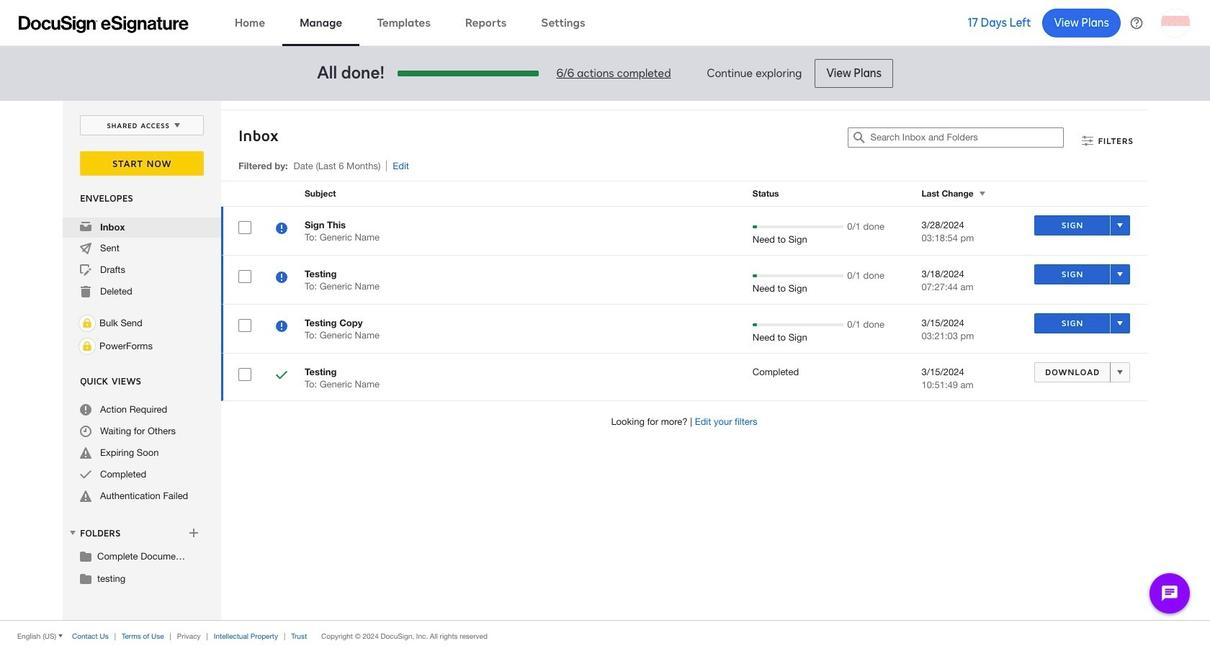 Task type: locate. For each thing, give the bounding box(es) containing it.
0 vertical spatial alert image
[[80, 447, 92, 459]]

view folders image
[[67, 527, 79, 539]]

0 vertical spatial need to sign image
[[276, 223, 287, 236]]

completed image
[[276, 370, 287, 383]]

need to sign image
[[276, 223, 287, 236], [276, 321, 287, 334]]

alert image down completed icon
[[80, 491, 92, 502]]

alert image up completed icon
[[80, 447, 92, 459]]

need to sign image up need to sign image
[[276, 223, 287, 236]]

folder image
[[80, 573, 92, 584]]

alert image
[[80, 447, 92, 459], [80, 491, 92, 502]]

clock image
[[80, 426, 92, 437]]

sent image
[[80, 243, 92, 254]]

lock image
[[79, 315, 96, 332]]

lock image
[[79, 338, 96, 355]]

1 vertical spatial need to sign image
[[276, 321, 287, 334]]

your uploaded profile image image
[[1161, 8, 1190, 37]]

need to sign image up completed icon
[[276, 321, 287, 334]]

1 vertical spatial alert image
[[80, 491, 92, 502]]



Task type: describe. For each thing, give the bounding box(es) containing it.
completed image
[[80, 469, 92, 481]]

draft image
[[80, 264, 92, 276]]

2 alert image from the top
[[80, 491, 92, 502]]

secondary navigation region
[[63, 101, 1151, 620]]

folder image
[[80, 550, 92, 562]]

docusign esignature image
[[19, 15, 189, 33]]

inbox image
[[80, 221, 92, 233]]

need to sign image
[[276, 272, 287, 285]]

1 alert image from the top
[[80, 447, 92, 459]]

action required image
[[80, 404, 92, 416]]

Search Inbox and Folders text field
[[871, 128, 1064, 147]]

trash image
[[80, 286, 92, 298]]

2 need to sign image from the top
[[276, 321, 287, 334]]

more info region
[[0, 620, 1210, 651]]

1 need to sign image from the top
[[276, 223, 287, 236]]



Task type: vqa. For each thing, say whether or not it's contained in the screenshot.
Upload or change your profile image in the left of the page
no



